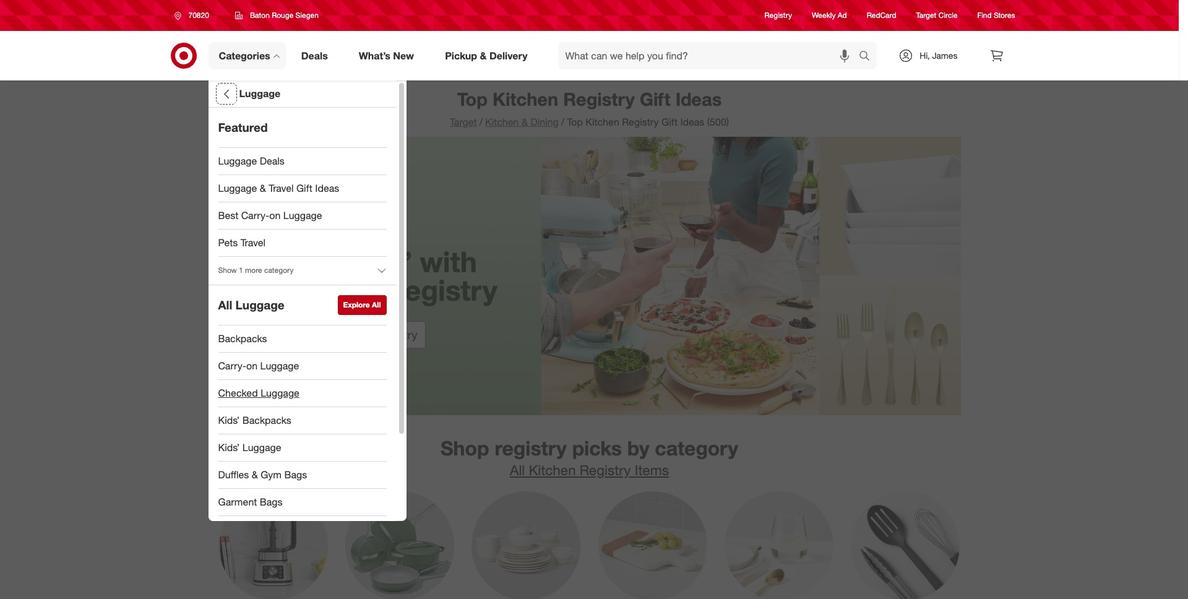 Task type: describe. For each thing, give the bounding box(es) containing it.
siegen
[[296, 11, 319, 20]]

category inside button
[[264, 266, 294, 275]]

luggage down show 1 more category
[[236, 298, 285, 312]]

what's new
[[359, 49, 414, 62]]

ideas for travel
[[315, 182, 339, 194]]

target link
[[450, 116, 477, 128]]

couple cheers after making homemade pizzas. silverware and bowls in view. image
[[218, 137, 961, 415]]

0 horizontal spatial top
[[457, 88, 488, 110]]

find stores
[[978, 11, 1015, 20]]

all luggage
[[218, 298, 285, 312]]

luggage down the featured
[[218, 155, 257, 167]]

explore
[[343, 300, 370, 309]]

find
[[978, 11, 992, 20]]

best carry-on luggage
[[218, 209, 322, 222]]

baton
[[250, 11, 270, 20]]

target circle link
[[916, 10, 958, 21]]

hi, james
[[920, 50, 958, 61]]

0 vertical spatial backpacks
[[218, 332, 267, 345]]

on inside carry-on luggage link
[[246, 360, 258, 372]]

travel inside luggage & travel gift ideas link
[[269, 182, 294, 194]]

new
[[393, 49, 414, 62]]

registry inside shop registry picks by category all kitchen registry items
[[580, 462, 631, 478]]

baton rouge siegen button
[[227, 4, 327, 27]]

kitchen right target link
[[485, 116, 519, 128]]

kitchen inside shop registry picks by category all kitchen registry items
[[529, 462, 576, 478]]

deals link
[[291, 42, 343, 69]]

dining
[[531, 116, 559, 128]]

james
[[932, 50, 958, 61]]

luggage & travel gift ideas
[[218, 182, 339, 194]]

kids' backpacks link
[[208, 407, 396, 435]]

checked
[[218, 387, 258, 399]]

search
[[854, 50, 883, 63]]

What can we help you find? suggestions appear below search field
[[558, 42, 862, 69]]

checked luggage link
[[208, 380, 396, 407]]

rouge
[[272, 11, 294, 20]]

bags inside the garment bags link
[[260, 496, 283, 508]]

weekly ad
[[812, 11, 847, 20]]

best
[[218, 209, 238, 222]]

categories link
[[208, 42, 286, 69]]

all kitchen registry items link
[[510, 462, 669, 478]]

all inside shop registry picks by category all kitchen registry items
[[510, 462, 525, 478]]

categories
[[219, 49, 270, 62]]

pets travel link
[[208, 230, 396, 257]]

luggage & travel gift ideas link
[[208, 175, 396, 202]]

1 horizontal spatial top
[[567, 116, 583, 128]]

garment bags
[[218, 496, 283, 508]]

pickup & delivery link
[[435, 42, 543, 69]]

1 vertical spatial ideas
[[680, 116, 705, 128]]

kids' backpacks
[[218, 414, 291, 427]]

top kitchen registry gift ideas target / kitchen & dining / top kitchen registry gift ideas (500)
[[450, 88, 729, 128]]

redcard
[[867, 11, 897, 20]]

0 vertical spatial carry-
[[241, 209, 269, 222]]

duffles & gym bags link
[[208, 462, 396, 489]]

gift for registry
[[640, 88, 671, 110]]

by
[[627, 436, 650, 461]]

& inside top kitchen registry gift ideas target / kitchen & dining / top kitchen registry gift ideas (500)
[[522, 116, 528, 128]]

delivery
[[490, 49, 528, 62]]

show 1 more category
[[218, 266, 294, 275]]

shop
[[441, 436, 489, 461]]

kids' for kids' backpacks
[[218, 414, 240, 427]]

ad
[[838, 11, 847, 20]]

more
[[245, 266, 262, 275]]

luggage up the featured
[[239, 87, 280, 100]]

1
[[239, 266, 243, 275]]

target inside top kitchen registry gift ideas target / kitchen & dining / top kitchen registry gift ideas (500)
[[450, 116, 477, 128]]

backpacks link
[[208, 326, 396, 353]]

wedding
[[260, 273, 377, 307]]

redcard link
[[867, 10, 897, 21]]

kitchen up kitchen & dining link
[[493, 88, 558, 110]]

luggage deals link
[[208, 148, 396, 175]]

target registry
[[340, 328, 418, 342]]

picks
[[572, 436, 622, 461]]

find stores link
[[978, 10, 1015, 21]]

registry link
[[765, 10, 792, 21]]

carry-on luggage link
[[208, 353, 396, 380]]

explore all link
[[338, 295, 387, 315]]

circle
[[939, 11, 958, 20]]

luggage down carry-on luggage
[[261, 387, 300, 399]]

say
[[280, 244, 329, 279]]

kitchen right dining
[[586, 116, 619, 128]]

target registry button
[[332, 321, 426, 349]]

kids' for kids' luggage
[[218, 441, 240, 454]]

luggage down luggage & travel gift ideas link
[[283, 209, 322, 222]]

show 1 more category button
[[208, 257, 396, 284]]

pickup
[[445, 49, 477, 62]]

checked luggage
[[218, 387, 300, 399]]

explore all
[[343, 300, 381, 309]]



Task type: vqa. For each thing, say whether or not it's contained in the screenshot.
Luggage Deals
yes



Task type: locate. For each thing, give the bounding box(es) containing it.
1 vertical spatial carry-
[[218, 360, 246, 372]]

kitchen & dining link
[[485, 116, 559, 128]]

0 vertical spatial bags
[[284, 469, 307, 481]]

0 vertical spatial kids'
[[218, 414, 240, 427]]

0 horizontal spatial on
[[246, 360, 258, 372]]

0 vertical spatial on
[[269, 209, 281, 222]]

carry-on luggage
[[218, 360, 299, 372]]

carry- right best
[[241, 209, 269, 222]]

weekly ad link
[[812, 10, 847, 21]]

1 / from the left
[[479, 116, 483, 128]]

"i
[[337, 244, 358, 279]]

registry
[[765, 11, 792, 20], [563, 88, 635, 110], [622, 116, 659, 128], [384, 273, 497, 307], [375, 328, 418, 342], [580, 462, 631, 478]]

category inside shop registry picks by category all kitchen registry items
[[655, 436, 738, 461]]

gym
[[261, 469, 282, 481]]

kids' up duffles
[[218, 441, 240, 454]]

1 vertical spatial on
[[246, 360, 258, 372]]

top right dining
[[567, 116, 583, 128]]

1 horizontal spatial travel
[[269, 182, 294, 194]]

0 vertical spatial category
[[264, 266, 294, 275]]

& for duffles & gym bags
[[252, 469, 258, 481]]

target for target circle
[[916, 11, 937, 20]]

0 vertical spatial top
[[457, 88, 488, 110]]

& left dining
[[522, 116, 528, 128]]

deals up luggage & travel gift ideas
[[260, 155, 285, 167]]

2 vertical spatial ideas
[[315, 182, 339, 194]]

travel
[[269, 182, 294, 194], [241, 236, 266, 249]]

weekly
[[812, 11, 836, 20]]

what's
[[359, 49, 391, 62]]

deals down siegen
[[301, 49, 328, 62]]

& left gym
[[252, 469, 258, 481]]

1 horizontal spatial all
[[372, 300, 381, 309]]

70820
[[188, 11, 209, 20]]

kids' luggage
[[218, 441, 281, 454]]

target inside button
[[340, 328, 371, 342]]

deals
[[301, 49, 328, 62], [260, 155, 285, 167]]

top up target link
[[457, 88, 488, 110]]

top
[[457, 88, 488, 110], [567, 116, 583, 128]]

carry- up checked
[[218, 360, 246, 372]]

search button
[[854, 42, 883, 72]]

2 kids' from the top
[[218, 441, 240, 454]]

pets travel
[[218, 236, 266, 249]]

all
[[218, 298, 232, 312], [372, 300, 381, 309], [510, 462, 525, 478]]

category right more
[[264, 266, 294, 275]]

1 vertical spatial category
[[655, 436, 738, 461]]

target for target registry
[[340, 328, 371, 342]]

target left kitchen & dining link
[[450, 116, 477, 128]]

travel up best carry-on luggage
[[269, 182, 294, 194]]

1 horizontal spatial bags
[[284, 469, 307, 481]]

featured
[[218, 120, 268, 134]]

pets
[[218, 236, 238, 249]]

1 horizontal spatial on
[[269, 209, 281, 222]]

1 vertical spatial kids'
[[218, 441, 240, 454]]

backpacks
[[218, 332, 267, 345], [242, 414, 291, 427]]

bags
[[284, 469, 307, 481], [260, 496, 283, 508]]

1 vertical spatial deals
[[260, 155, 285, 167]]

duffles
[[218, 469, 249, 481]]

0 horizontal spatial /
[[479, 116, 483, 128]]

target
[[916, 11, 937, 20], [450, 116, 477, 128], [340, 328, 371, 342]]

(500)
[[707, 116, 729, 128]]

stores
[[994, 11, 1015, 20]]

carry-
[[241, 209, 269, 222], [218, 360, 246, 372]]

1 kids' from the top
[[218, 414, 240, 427]]

kids' down checked
[[218, 414, 240, 427]]

best carry-on luggage link
[[208, 202, 396, 230]]

1 horizontal spatial deals
[[301, 49, 328, 62]]

bags right gym
[[284, 469, 307, 481]]

2 / from the left
[[561, 116, 565, 128]]

& for pickup & delivery
[[480, 49, 487, 62]]

1 vertical spatial target
[[450, 116, 477, 128]]

garment
[[218, 496, 257, 508]]

ideas left (500)
[[680, 116, 705, 128]]

luggage up "checked luggage"
[[260, 360, 299, 372]]

& up best carry-on luggage
[[260, 182, 266, 194]]

garment bags link
[[208, 489, 396, 516]]

all down show
[[218, 298, 232, 312]]

1 vertical spatial top
[[567, 116, 583, 128]]

travel inside pets travel link
[[241, 236, 266, 249]]

0 horizontal spatial bags
[[260, 496, 283, 508]]

1 vertical spatial gift
[[662, 116, 678, 128]]

gift
[[640, 88, 671, 110], [662, 116, 678, 128], [296, 182, 313, 194]]

gift for travel
[[296, 182, 313, 194]]

bags down gym
[[260, 496, 283, 508]]

0 horizontal spatial target
[[340, 328, 371, 342]]

ideas
[[676, 88, 722, 110], [680, 116, 705, 128], [315, 182, 339, 194]]

0 vertical spatial target
[[916, 11, 937, 20]]

what's new link
[[348, 42, 430, 69]]

say "i do" with wedding registry
[[260, 244, 497, 307]]

target left circle
[[916, 11, 937, 20]]

1 vertical spatial backpacks
[[242, 414, 291, 427]]

all down registry
[[510, 462, 525, 478]]

0 vertical spatial deals
[[301, 49, 328, 62]]

2 horizontal spatial target
[[916, 11, 937, 20]]

registry inside say "i do" with wedding registry
[[384, 273, 497, 307]]

& right the pickup
[[480, 49, 487, 62]]

/ right dining
[[561, 116, 565, 128]]

on inside the best carry-on luggage link
[[269, 209, 281, 222]]

/
[[479, 116, 483, 128], [561, 116, 565, 128]]

/ right target link
[[479, 116, 483, 128]]

all right explore
[[372, 300, 381, 309]]

luggage up best
[[218, 182, 257, 194]]

2 vertical spatial gift
[[296, 182, 313, 194]]

ideas up (500)
[[676, 88, 722, 110]]

0 horizontal spatial category
[[264, 266, 294, 275]]

show
[[218, 266, 237, 275]]

1 vertical spatial travel
[[241, 236, 266, 249]]

ideas for registry
[[676, 88, 722, 110]]

backpacks down "checked luggage"
[[242, 414, 291, 427]]

2 vertical spatial target
[[340, 328, 371, 342]]

&
[[480, 49, 487, 62], [522, 116, 528, 128], [260, 182, 266, 194], [252, 469, 258, 481]]

0 vertical spatial ideas
[[676, 88, 722, 110]]

1 horizontal spatial target
[[450, 116, 477, 128]]

luggage deals
[[218, 155, 285, 167]]

kids'
[[218, 414, 240, 427], [218, 441, 240, 454]]

pickup & delivery
[[445, 49, 528, 62]]

on up "checked luggage"
[[246, 360, 258, 372]]

travel right pets
[[241, 236, 266, 249]]

1 horizontal spatial /
[[561, 116, 565, 128]]

& for luggage & travel gift ideas
[[260, 182, 266, 194]]

baton rouge siegen
[[250, 11, 319, 20]]

0 horizontal spatial all
[[218, 298, 232, 312]]

hi,
[[920, 50, 930, 61]]

luggage up duffles & gym bags
[[242, 441, 281, 454]]

items
[[635, 462, 669, 478]]

category
[[264, 266, 294, 275], [655, 436, 738, 461]]

0 horizontal spatial travel
[[241, 236, 266, 249]]

duffles & gym bags
[[218, 469, 307, 481]]

kitchen down registry
[[529, 462, 576, 478]]

70820 button
[[166, 4, 222, 27]]

target circle
[[916, 11, 958, 20]]

0 vertical spatial gift
[[640, 88, 671, 110]]

category up the items
[[655, 436, 738, 461]]

on down luggage & travel gift ideas
[[269, 209, 281, 222]]

with
[[420, 244, 477, 279]]

bags inside duffles & gym bags link
[[284, 469, 307, 481]]

do"
[[366, 244, 412, 279]]

shop registry picks by category all kitchen registry items
[[441, 436, 738, 478]]

kids' luggage link
[[208, 435, 396, 462]]

luggage
[[239, 87, 280, 100], [218, 155, 257, 167], [218, 182, 257, 194], [283, 209, 322, 222], [236, 298, 285, 312], [260, 360, 299, 372], [261, 387, 300, 399], [242, 441, 281, 454]]

0 horizontal spatial deals
[[260, 155, 285, 167]]

1 vertical spatial bags
[[260, 496, 283, 508]]

target down explore
[[340, 328, 371, 342]]

deals inside luggage deals link
[[260, 155, 285, 167]]

backpacks up carry-on luggage
[[218, 332, 267, 345]]

registry inside button
[[375, 328, 418, 342]]

ideas down luggage deals link
[[315, 182, 339, 194]]

0 vertical spatial travel
[[269, 182, 294, 194]]

registry
[[495, 436, 567, 461]]

1 horizontal spatial category
[[655, 436, 738, 461]]

deals inside deals 'link'
[[301, 49, 328, 62]]

2 horizontal spatial all
[[510, 462, 525, 478]]

kitchen
[[493, 88, 558, 110], [485, 116, 519, 128], [586, 116, 619, 128], [529, 462, 576, 478]]



